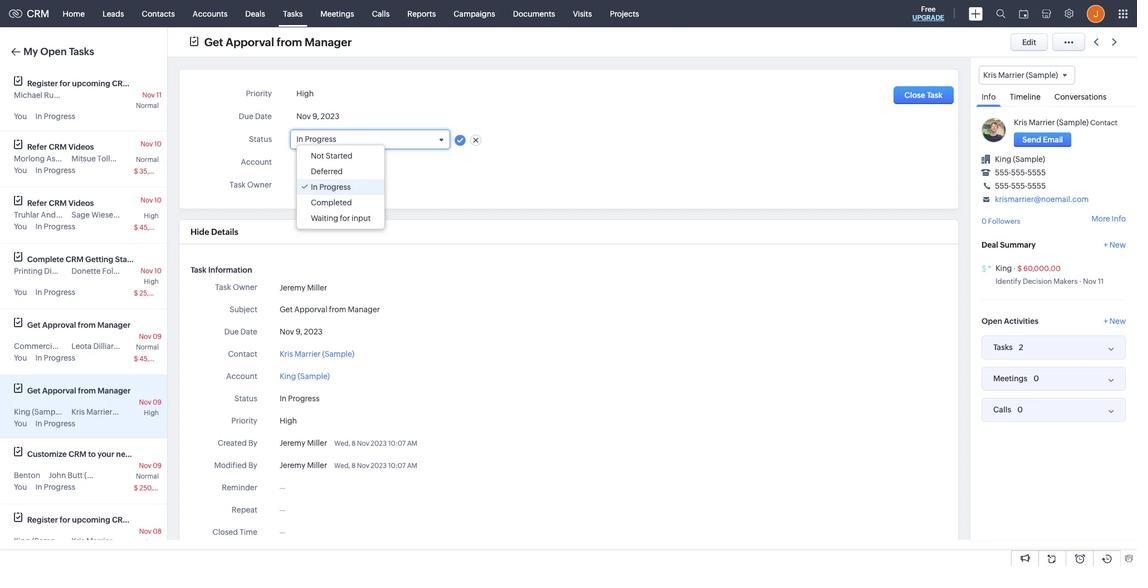 Task type: describe. For each thing, give the bounding box(es) containing it.
profile image
[[1087, 5, 1105, 23]]

create menu image
[[969, 7, 983, 20]]

free
[[921, 5, 936, 13]]

09 for leota dilliard (sample)
[[153, 333, 162, 341]]

not
[[311, 152, 324, 161]]

to
[[88, 450, 96, 459]]

0 vertical spatial get apporval from manager
[[204, 35, 352, 48]]

kris marrier (sample) inside field
[[984, 71, 1058, 80]]

you for truhlar
[[14, 222, 27, 231]]

tasks link
[[274, 0, 312, 27]]

home
[[63, 9, 85, 18]]

1 vertical spatial nov 9, 2023
[[280, 328, 323, 337]]

task left information
[[191, 266, 206, 275]]

videos for mitsue
[[68, 143, 94, 152]]

task down the task information
[[215, 283, 231, 292]]

printing dimensions
[[14, 267, 87, 276]]

(sample) inside field
[[1026, 71, 1058, 80]]

manager inside get approval from manager nov 09
[[97, 321, 130, 330]]

mitsue tollner (sample)
[[71, 154, 156, 163]]

1 horizontal spatial meetings
[[994, 374, 1028, 383]]

morlong
[[14, 154, 45, 163]]

king link
[[996, 264, 1012, 273]]

high for donette foller (sample)
[[144, 278, 159, 286]]

michael ruta (sample) normal
[[14, 91, 159, 110]]

michael
[[14, 91, 42, 100]]

get inside get apporval from manager nov 09
[[27, 387, 41, 396]]

nov inside register for upcoming crm webinars nov 08
[[139, 528, 152, 536]]

deal
[[982, 241, 998, 249]]

marrier inside kris marrier (sample) field
[[998, 71, 1025, 80]]

1 you from the top
[[14, 112, 27, 121]]

conversations
[[1055, 93, 1107, 102]]

refer for truhlar
[[27, 199, 47, 208]]

1 vertical spatial date
[[240, 328, 257, 337]]

tollner
[[97, 154, 122, 163]]

0 horizontal spatial info
[[982, 93, 996, 102]]

0 vertical spatial priority
[[246, 89, 272, 98]]

modified
[[214, 461, 247, 470]]

2
[[1019, 343, 1024, 352]]

foller
[[102, 267, 123, 276]]

meetings link
[[312, 0, 363, 27]]

crm inside register for upcoming crm webinars nov 11
[[112, 79, 130, 88]]

1 vertical spatial due
[[224, 328, 239, 337]]

close task
[[905, 91, 943, 100]]

0 horizontal spatial open
[[40, 46, 67, 57]]

my open tasks
[[23, 46, 94, 57]]

upcoming for register for upcoming crm webinars nov 11
[[72, 79, 110, 88]]

0 vertical spatial apporval
[[226, 35, 274, 48]]

from inside get apporval from manager nov 09
[[78, 387, 96, 396]]

edit button
[[1011, 33, 1048, 51]]

customize crm to your needs nov 09
[[27, 450, 162, 470]]

1 vertical spatial owner
[[233, 283, 257, 292]]

accounts
[[193, 9, 228, 18]]

john
[[49, 471, 66, 480]]

0 vertical spatial 0
[[982, 217, 987, 226]]

hide
[[191, 227, 209, 237]]

king inside king · $ 60,000.00 identify decision makers · nov 11
[[996, 264, 1012, 273]]

1 truhlar from the left
[[14, 211, 39, 220]]

manager inside get apporval from manager nov 09
[[98, 387, 131, 396]]

08
[[153, 528, 162, 536]]

0 vertical spatial due date
[[239, 112, 272, 121]]

for for register for upcoming crm webinars nov 11
[[60, 79, 70, 88]]

1 horizontal spatial calls
[[994, 406, 1011, 415]]

commercial press
[[14, 342, 79, 351]]

deferred
[[311, 167, 343, 176]]

more info link
[[1092, 215, 1126, 224]]

visits
[[573, 9, 592, 18]]

subject
[[230, 305, 257, 314]]

your
[[97, 450, 114, 459]]

reminder
[[222, 484, 257, 493]]

register for register for upcoming crm webinars nov 08
[[27, 516, 58, 525]]

nov 10 for sage wieser (sample)
[[141, 197, 162, 205]]

250,000.00
[[139, 485, 177, 493]]

created by
[[218, 439, 257, 448]]

contacts
[[142, 9, 175, 18]]

normal for get approval from manager
[[136, 344, 159, 352]]

in progress inside field
[[296, 135, 336, 144]]

dimensions
[[44, 267, 87, 276]]

$ 35,000.00
[[134, 168, 173, 176]]

started inside tree
[[326, 152, 352, 161]]

commercial
[[14, 342, 58, 351]]

7 you from the top
[[14, 483, 27, 492]]

2 5555 from the top
[[1028, 182, 1046, 191]]

am for created by
[[407, 440, 417, 448]]

0 horizontal spatial meetings
[[321, 9, 354, 18]]

by for created by
[[248, 439, 257, 448]]

documents link
[[504, 0, 564, 27]]

repeat
[[232, 506, 257, 515]]

1 vertical spatial account
[[226, 372, 257, 381]]

0 vertical spatial due
[[239, 112, 253, 121]]

10 for mitsue tollner (sample)
[[154, 140, 162, 148]]

wed, 8 nov 2023 10:07 am for created by
[[334, 440, 417, 448]]

hide details
[[191, 227, 238, 237]]

0 followers
[[982, 217, 1021, 226]]

0 vertical spatial owner
[[247, 181, 272, 189]]

deals
[[245, 9, 265, 18]]

+ new link
[[1104, 241, 1126, 255]]

low
[[146, 539, 159, 547]]

sage
[[71, 211, 90, 220]]

krismarrier@noemail.com link
[[995, 195, 1089, 204]]

donette foller (sample)
[[71, 267, 156, 276]]

2 truhlar from the left
[[57, 211, 83, 220]]

2 horizontal spatial apporval
[[294, 305, 327, 314]]

makers
[[1054, 277, 1078, 286]]

hide details link
[[191, 227, 238, 237]]

john butt (sample)
[[49, 471, 117, 480]]

2 + new from the top
[[1104, 317, 1126, 326]]

$ for leota dilliard (sample)
[[134, 356, 138, 363]]

projects link
[[601, 0, 648, 27]]

09 for kris marrier (sample)
[[153, 399, 162, 407]]

calls link
[[363, 0, 399, 27]]

benton
[[14, 471, 40, 480]]

associates
[[46, 154, 85, 163]]

leota
[[71, 342, 92, 351]]

input
[[352, 214, 371, 223]]

register for upcoming crm webinars nov 08
[[27, 516, 167, 536]]

1 horizontal spatial ·
[[1079, 277, 1082, 286]]

$ 250,000.00
[[134, 485, 177, 493]]

not started
[[311, 152, 352, 161]]

webinars for register for upcoming crm webinars nov 11
[[132, 79, 167, 88]]

more
[[1092, 215, 1110, 224]]

wed, 8 nov 2023 10:07 am for modified by
[[334, 462, 417, 470]]

apporval inside get apporval from manager nov 09
[[42, 387, 76, 396]]

in inside tree
[[311, 183, 318, 192]]

activities
[[1004, 317, 1039, 326]]

nov inside king · $ 60,000.00 identify decision makers · nov 11
[[1083, 277, 1097, 286]]

reports link
[[399, 0, 445, 27]]

1 vertical spatial 9,
[[296, 328, 302, 337]]

attys
[[84, 211, 103, 220]]

1 vertical spatial get apporval from manager
[[280, 305, 380, 314]]

reports
[[407, 9, 436, 18]]

you for morlong
[[14, 166, 27, 175]]

get inside get approval from manager nov 09
[[27, 321, 41, 330]]

refer for morlong
[[27, 143, 47, 152]]

complete crm getting started steps nov 10
[[27, 255, 164, 275]]

open activities
[[982, 317, 1039, 326]]

8 for created by
[[352, 440, 356, 448]]

nov inside complete crm getting started steps nov 10
[[141, 267, 153, 275]]

1 new from the top
[[1110, 241, 1126, 249]]

free upgrade
[[913, 5, 944, 22]]

1 vertical spatial due date
[[224, 328, 257, 337]]

Kris Marrier (Sample) field
[[979, 66, 1076, 85]]

1 vertical spatial open
[[982, 317, 1002, 326]]

information
[[208, 266, 252, 275]]

getting
[[85, 255, 113, 264]]

0 vertical spatial account
[[241, 158, 272, 167]]

09 inside customize crm to your needs nov 09
[[153, 462, 162, 470]]

info link
[[976, 85, 1002, 107]]

in inside field
[[296, 135, 303, 144]]

11 inside register for upcoming crm webinars nov 11
[[156, 91, 162, 99]]

2 + from the top
[[1104, 317, 1108, 326]]

more info
[[1092, 215, 1126, 224]]

leads link
[[94, 0, 133, 27]]

deals link
[[236, 0, 274, 27]]

0 vertical spatial status
[[249, 135, 272, 144]]

normal for customize crm to your needs
[[136, 473, 159, 481]]

0 vertical spatial task owner
[[230, 181, 272, 189]]

press
[[60, 342, 79, 351]]



Task type: vqa. For each thing, say whether or not it's contained in the screenshot.


Task type: locate. For each thing, give the bounding box(es) containing it.
crm inside complete crm getting started steps nov 10
[[66, 255, 84, 264]]

high
[[296, 89, 314, 98], [144, 212, 159, 220], [144, 278, 159, 286], [144, 410, 159, 417], [280, 417, 297, 426]]

10:07 for modified by
[[388, 462, 406, 470]]

1 horizontal spatial 11
[[1098, 277, 1104, 286]]

task information
[[191, 266, 252, 275]]

2 normal from the top
[[136, 156, 159, 164]]

tree
[[297, 146, 385, 229]]

0 horizontal spatial ·
[[1014, 265, 1016, 273]]

normal right dilliard
[[136, 344, 159, 352]]

$ right 'king' link
[[1018, 265, 1022, 273]]

0 vertical spatial + new
[[1104, 241, 1126, 249]]

refer up morlong
[[27, 143, 47, 152]]

+
[[1104, 241, 1108, 249], [1104, 317, 1108, 326]]

for for waiting for input
[[340, 214, 350, 223]]

started inside complete crm getting started steps nov 10
[[115, 255, 143, 264]]

summary
[[1000, 241, 1036, 249]]

2 register from the top
[[27, 516, 58, 525]]

get
[[204, 35, 223, 48], [280, 305, 293, 314], [27, 321, 41, 330], [27, 387, 41, 396]]

get up commercial
[[27, 321, 41, 330]]

0
[[982, 217, 987, 226], [1034, 374, 1039, 383], [1018, 405, 1023, 414]]

deal summary
[[982, 241, 1036, 249]]

marrier
[[998, 71, 1025, 80], [1029, 118, 1055, 127], [295, 350, 321, 359], [86, 408, 112, 417], [86, 537, 112, 546]]

0 horizontal spatial tasks
[[69, 46, 94, 57]]

0 vertical spatial 11
[[156, 91, 162, 99]]

normal down register for upcoming crm webinars nov 11 at the top
[[136, 102, 159, 110]]

1 vertical spatial new
[[1110, 317, 1126, 326]]

task
[[927, 91, 943, 100], [230, 181, 246, 189], [191, 266, 206, 275], [215, 283, 231, 292]]

normal up $ 250,000.00 at left bottom
[[136, 473, 159, 481]]

1 vertical spatial register
[[27, 516, 58, 525]]

by
[[248, 439, 257, 448], [248, 461, 257, 470]]

nov inside get approval from manager nov 09
[[139, 333, 151, 341]]

owner
[[247, 181, 272, 189], [233, 283, 257, 292]]

you down printing on the top of page
[[14, 288, 27, 297]]

videos up mitsue
[[68, 143, 94, 152]]

2 upcoming from the top
[[72, 516, 110, 525]]

register inside register for upcoming crm webinars nov 11
[[27, 79, 58, 88]]

0 vertical spatial 09
[[153, 333, 162, 341]]

0 vertical spatial wed, 8 nov 2023 10:07 am
[[334, 440, 417, 448]]

dilliard
[[93, 342, 119, 351]]

0 vertical spatial kris marrier (sample) link
[[1014, 118, 1089, 127]]

webinars for register for upcoming crm webinars nov 08
[[132, 516, 167, 525]]

you for commercial
[[14, 354, 27, 363]]

1 horizontal spatial kris marrier (sample) link
[[1014, 118, 1089, 127]]

task owner down information
[[215, 283, 257, 292]]

details
[[211, 227, 238, 237]]

tasks down home link
[[69, 46, 94, 57]]

2 vertical spatial for
[[60, 516, 70, 525]]

videos for sage
[[68, 199, 94, 208]]

1 vertical spatial started
[[115, 255, 143, 264]]

status
[[249, 135, 272, 144], [234, 395, 257, 403]]

1 vertical spatial nov 10
[[141, 197, 162, 205]]

1 horizontal spatial 0
[[1018, 405, 1023, 414]]

09 inside get approval from manager nov 09
[[153, 333, 162, 341]]

2 refer crm videos from the top
[[27, 199, 94, 208]]

contact
[[1091, 119, 1118, 127], [228, 350, 257, 359]]

for up ruta
[[60, 79, 70, 88]]

profile element
[[1080, 0, 1112, 27]]

open right my on the top left of the page
[[40, 46, 67, 57]]

5555 up krismarrier@noemail.com
[[1028, 182, 1046, 191]]

closed
[[213, 528, 238, 537]]

0 vertical spatial open
[[40, 46, 67, 57]]

45,000.00 up steps
[[139, 224, 173, 232]]

you down morlong
[[14, 166, 27, 175]]

0 vertical spatial 10:07
[[388, 440, 406, 448]]

2 10 from the top
[[154, 197, 162, 205]]

0 vertical spatial tasks
[[283, 9, 303, 18]]

am
[[407, 440, 417, 448], [407, 462, 417, 470]]

king · $ 60,000.00 identify decision makers · nov 11
[[996, 264, 1104, 286]]

0 vertical spatial 8
[[352, 440, 356, 448]]

45,000.00 for leota dilliard (sample)
[[139, 356, 173, 363]]

truhlar left and
[[14, 211, 39, 220]]

$ for john butt (sample)
[[134, 485, 138, 493]]

register up ruta
[[27, 79, 58, 88]]

2 45,000.00 from the top
[[139, 356, 173, 363]]

info right more
[[1112, 215, 1126, 224]]

0 vertical spatial ·
[[1014, 265, 1016, 273]]

you up the benton
[[14, 420, 27, 429]]

35,000.00
[[139, 168, 173, 176]]

1 videos from the top
[[68, 143, 94, 152]]

5555 up "krismarrier@noemail.com" 'link'
[[1028, 168, 1046, 177]]

2 webinars from the top
[[132, 516, 167, 525]]

info left timeline
[[982, 93, 996, 102]]

nov inside get apporval from manager nov 09
[[139, 399, 151, 407]]

2 by from the top
[[248, 461, 257, 470]]

contact down subject
[[228, 350, 257, 359]]

10:07 for created by
[[388, 440, 406, 448]]

tasks right deals link
[[283, 9, 303, 18]]

1 + new from the top
[[1104, 241, 1126, 249]]

1 + from the top
[[1104, 241, 1108, 249]]

2 new from the top
[[1110, 317, 1126, 326]]

2 videos from the top
[[68, 199, 94, 208]]

5 you from the top
[[14, 354, 27, 363]]

for inside register for upcoming crm webinars nov 08
[[60, 516, 70, 525]]

for inside tree
[[340, 214, 350, 223]]

0 vertical spatial videos
[[68, 143, 94, 152]]

you down the benton
[[14, 483, 27, 492]]

2 09 from the top
[[153, 399, 162, 407]]

1 vertical spatial 10
[[154, 197, 162, 205]]

started up the donette foller (sample)
[[115, 255, 143, 264]]

needs
[[116, 450, 139, 459]]

2 555-555-5555 from the top
[[995, 182, 1046, 191]]

10 inside complete crm getting started steps nov 10
[[154, 267, 162, 275]]

waiting
[[311, 214, 338, 223]]

09
[[153, 333, 162, 341], [153, 399, 162, 407], [153, 462, 162, 470]]

1 am from the top
[[407, 440, 417, 448]]

1 vertical spatial by
[[248, 461, 257, 470]]

progress inside tree
[[319, 183, 351, 192]]

2 $ 45,000.00 from the top
[[134, 356, 173, 363]]

previous record image
[[1094, 38, 1099, 46]]

1 webinars from the top
[[132, 79, 167, 88]]

high for kris marrier (sample)
[[144, 410, 159, 417]]

1 vertical spatial priority
[[231, 417, 257, 426]]

create menu element
[[962, 0, 990, 27]]

task inside close task "link"
[[927, 91, 943, 100]]

555-555-5555
[[995, 168, 1046, 177], [995, 182, 1046, 191]]

donette
[[71, 267, 101, 276]]

refer crm videos up associates
[[27, 143, 94, 152]]

timeline link
[[1004, 85, 1046, 107]]

sage wieser (sample)
[[71, 211, 150, 220]]

1 vertical spatial 5555
[[1028, 182, 1046, 191]]

normal for refer crm videos
[[136, 156, 159, 164]]

next record image
[[1112, 38, 1119, 46]]

$
[[134, 168, 138, 176], [134, 224, 138, 232], [1018, 265, 1022, 273], [134, 290, 138, 298], [134, 356, 138, 363], [134, 485, 138, 493]]

1 vertical spatial kris marrier (sample) link
[[280, 349, 354, 361]]

2 nov 10 from the top
[[141, 197, 162, 205]]

nov 10 for mitsue tollner (sample)
[[141, 140, 162, 148]]

calendar image
[[1019, 9, 1029, 18]]

my
[[23, 46, 38, 57]]

wed, for created by
[[334, 440, 350, 448]]

0 vertical spatial calls
[[372, 9, 390, 18]]

0 vertical spatial refer
[[27, 143, 47, 152]]

open left activities
[[982, 317, 1002, 326]]

1 555-555-5555 from the top
[[995, 168, 1046, 177]]

0 horizontal spatial started
[[115, 255, 143, 264]]

you for printing
[[14, 288, 27, 297]]

and
[[41, 211, 56, 220]]

1 vertical spatial videos
[[68, 199, 94, 208]]

0 vertical spatial started
[[326, 152, 352, 161]]

task right close
[[927, 91, 943, 100]]

get right subject
[[280, 305, 293, 314]]

$ left 250,000.00
[[134, 485, 138, 493]]

1 09 from the top
[[153, 333, 162, 341]]

3 09 from the top
[[153, 462, 162, 470]]

1 vertical spatial apporval
[[294, 305, 327, 314]]

$ left 25,000.00
[[134, 290, 138, 298]]

info
[[982, 93, 996, 102], [1112, 215, 1126, 224]]

1 vertical spatial tasks
[[69, 46, 94, 57]]

butt
[[68, 471, 83, 480]]

crm link
[[9, 8, 49, 20]]

· right 'king' link
[[1014, 265, 1016, 273]]

task owner up 'details'
[[230, 181, 272, 189]]

priority
[[246, 89, 272, 98], [231, 417, 257, 426]]

1 horizontal spatial info
[[1112, 215, 1126, 224]]

0 horizontal spatial kris marrier (sample) link
[[280, 349, 354, 361]]

1 horizontal spatial contact
[[1091, 119, 1118, 127]]

0 vertical spatial new
[[1110, 241, 1126, 249]]

In Progress field
[[296, 134, 444, 145]]

crm inside register for upcoming crm webinars nov 08
[[112, 516, 130, 525]]

0 vertical spatial wed,
[[334, 440, 350, 448]]

webinars inside register for upcoming crm webinars nov 11
[[132, 79, 167, 88]]

0 horizontal spatial 0
[[982, 217, 987, 226]]

task up 'details'
[[230, 181, 246, 189]]

campaigns
[[454, 9, 495, 18]]

60,000.00
[[1024, 265, 1061, 273]]

10 down steps
[[154, 267, 162, 275]]

videos
[[68, 143, 94, 152], [68, 199, 94, 208]]

nov inside register for upcoming crm webinars nov 11
[[142, 91, 155, 99]]

4 you from the top
[[14, 288, 27, 297]]

$ 45,000.00 for leota dilliard (sample)
[[134, 356, 173, 363]]

$ left 35,000.00
[[134, 168, 138, 176]]

nov
[[142, 91, 155, 99], [296, 112, 311, 121], [141, 140, 153, 148], [141, 197, 153, 205], [141, 267, 153, 275], [1083, 277, 1097, 286], [280, 328, 294, 337], [139, 333, 151, 341], [139, 399, 151, 407], [357, 440, 369, 448], [139, 462, 151, 470], [357, 462, 369, 470], [139, 528, 152, 536]]

1 vertical spatial 09
[[153, 399, 162, 407]]

1 horizontal spatial truhlar
[[57, 211, 83, 220]]

visits link
[[564, 0, 601, 27]]

2 8 from the top
[[352, 462, 356, 470]]

search image
[[996, 9, 1006, 18]]

completed
[[311, 199, 352, 207]]

1 by from the top
[[248, 439, 257, 448]]

1 vertical spatial +
[[1104, 317, 1108, 326]]

1 horizontal spatial tasks
[[283, 9, 303, 18]]

for inside register for upcoming crm webinars nov 11
[[60, 79, 70, 88]]

accounts link
[[184, 0, 236, 27]]

1 vertical spatial 10:07
[[388, 462, 406, 470]]

1 wed, from the top
[[334, 440, 350, 448]]

normal up $ 35,000.00
[[136, 156, 159, 164]]

0 vertical spatial nov 9, 2023
[[296, 112, 340, 121]]

1 horizontal spatial 9,
[[312, 112, 319, 121]]

1 vertical spatial 8
[[352, 462, 356, 470]]

·
[[1014, 265, 1016, 273], [1079, 277, 1082, 286]]

$ 45,000.00 up steps
[[134, 224, 173, 232]]

edit
[[1022, 38, 1036, 47]]

refer up and
[[27, 199, 47, 208]]

nov inside customize crm to your needs nov 09
[[139, 462, 151, 470]]

25,000.00
[[139, 290, 173, 298]]

3 you from the top
[[14, 222, 27, 231]]

crm inside customize crm to your needs nov 09
[[69, 450, 86, 459]]

register
[[27, 79, 58, 88], [27, 516, 58, 525]]

$ for donette foller (sample)
[[134, 290, 138, 298]]

wieser
[[91, 211, 116, 220]]

get down commercial
[[27, 387, 41, 396]]

1 register from the top
[[27, 79, 58, 88]]

open
[[40, 46, 67, 57], [982, 317, 1002, 326]]

None button
[[1014, 133, 1072, 147]]

555-
[[995, 168, 1011, 177], [1011, 168, 1028, 177], [995, 182, 1011, 191], [1011, 182, 1028, 191]]

by for modified by
[[248, 461, 257, 470]]

1 vertical spatial am
[[407, 462, 417, 470]]

2 horizontal spatial 0
[[1034, 374, 1039, 383]]

followers
[[988, 217, 1021, 226]]

1 $ 45,000.00 from the top
[[134, 224, 173, 232]]

2 vertical spatial 0
[[1018, 405, 1023, 414]]

4 normal from the top
[[136, 473, 159, 481]]

ruta
[[44, 91, 61, 100]]

$ inside king · $ 60,000.00 identify decision makers · nov 11
[[1018, 265, 1022, 273]]

0 vertical spatial upcoming
[[72, 79, 110, 88]]

45,000.00 down leota dilliard (sample)
[[139, 356, 173, 363]]

$ 45,000.00 for sage wieser (sample)
[[134, 224, 173, 232]]

10 for sage wieser (sample)
[[154, 197, 162, 205]]

1 vertical spatial + new
[[1104, 317, 1126, 326]]

calls inside 'link'
[[372, 9, 390, 18]]

get apporval from manager nov 09
[[27, 387, 162, 407]]

0 vertical spatial webinars
[[132, 79, 167, 88]]

close
[[905, 91, 926, 100]]

(sample) inside michael ruta (sample) normal
[[62, 91, 94, 100]]

0 vertical spatial contact
[[1091, 119, 1118, 127]]

you down truhlar and truhlar attys
[[14, 222, 27, 231]]

1 refer crm videos from the top
[[27, 143, 94, 152]]

tasks
[[283, 9, 303, 18], [69, 46, 94, 57], [994, 343, 1013, 352]]

wed, 8 nov 2023 10:07 am
[[334, 440, 417, 448], [334, 462, 417, 470]]

45,000.00
[[139, 224, 173, 232], [139, 356, 173, 363]]

2 wed, from the top
[[334, 462, 350, 470]]

normal inside michael ruta (sample) normal
[[136, 102, 159, 110]]

$ for sage wieser (sample)
[[134, 224, 138, 232]]

refer crm videos for associates
[[27, 143, 94, 152]]

webinars inside register for upcoming crm webinars nov 08
[[132, 516, 167, 525]]

0 for meetings
[[1034, 374, 1039, 383]]

tree containing not started
[[297, 146, 385, 229]]

1 vertical spatial wed,
[[334, 462, 350, 470]]

1 horizontal spatial apporval
[[226, 35, 274, 48]]

contact down 'conversations'
[[1091, 119, 1118, 127]]

you
[[14, 112, 27, 121], [14, 166, 27, 175], [14, 222, 27, 231], [14, 288, 27, 297], [14, 354, 27, 363], [14, 420, 27, 429], [14, 483, 27, 492]]

10
[[154, 140, 162, 148], [154, 197, 162, 205], [154, 267, 162, 275]]

1 vertical spatial refer
[[27, 199, 47, 208]]

1 vertical spatial contact
[[228, 350, 257, 359]]

kris inside field
[[984, 71, 997, 80]]

09 inside get apporval from manager nov 09
[[153, 399, 162, 407]]

started up "deferred"
[[326, 152, 352, 161]]

nov 10 down $ 35,000.00
[[141, 197, 162, 205]]

meetings left calls 'link'
[[321, 9, 354, 18]]

1 horizontal spatial open
[[982, 317, 1002, 326]]

1 10 from the top
[[154, 140, 162, 148]]

progress inside field
[[305, 135, 336, 144]]

9,
[[312, 112, 319, 121], [296, 328, 302, 337]]

1 refer from the top
[[27, 143, 47, 152]]

0 vertical spatial 45,000.00
[[139, 224, 173, 232]]

$ 45,000.00 down leota dilliard (sample)
[[134, 356, 173, 363]]

waiting for input
[[311, 214, 371, 223]]

· right makers
[[1079, 277, 1082, 286]]

wed, for modified by
[[334, 462, 350, 470]]

10 up 35,000.00
[[154, 140, 162, 148]]

high for sage wieser (sample)
[[144, 212, 159, 220]]

register inside register for upcoming crm webinars nov 08
[[27, 516, 58, 525]]

upcoming down john butt (sample)
[[72, 516, 110, 525]]

king (sample) link
[[296, 154, 347, 167], [995, 155, 1045, 164], [280, 371, 330, 383]]

0 vertical spatial am
[[407, 440, 417, 448]]

2 vertical spatial 09
[[153, 462, 162, 470]]

by right created
[[248, 439, 257, 448]]

2 refer from the top
[[27, 199, 47, 208]]

you for king
[[14, 420, 27, 429]]

contact inside the kris marrier (sample) contact
[[1091, 119, 1118, 127]]

3 normal from the top
[[136, 344, 159, 352]]

10 down 35,000.00
[[154, 197, 162, 205]]

tasks left 2
[[994, 343, 1013, 352]]

1 vertical spatial 11
[[1098, 277, 1104, 286]]

created
[[218, 439, 247, 448]]

2 10:07 from the top
[[388, 462, 406, 470]]

2 you from the top
[[14, 166, 27, 175]]

you down commercial
[[14, 354, 27, 363]]

register for upcoming crm webinars nov 11
[[27, 79, 167, 99]]

0 horizontal spatial contact
[[228, 350, 257, 359]]

0 horizontal spatial calls
[[372, 9, 390, 18]]

0 vertical spatial for
[[60, 79, 70, 88]]

1 vertical spatial status
[[234, 395, 257, 403]]

1 vertical spatial task owner
[[215, 283, 257, 292]]

started
[[326, 152, 352, 161], [115, 255, 143, 264]]

get down accounts link
[[204, 35, 223, 48]]

refer crm videos up truhlar and truhlar attys
[[27, 199, 94, 208]]

0 vertical spatial date
[[255, 112, 272, 121]]

1 vertical spatial 555-555-5555
[[995, 182, 1046, 191]]

close task link
[[894, 86, 954, 104]]

nov 10 up $ 35,000.00
[[141, 140, 162, 148]]

printing
[[14, 267, 43, 276]]

for left input
[[340, 214, 350, 223]]

(sample)
[[1026, 71, 1058, 80], [62, 91, 94, 100], [1057, 118, 1089, 127], [124, 154, 156, 163], [1013, 155, 1045, 164], [314, 158, 347, 167], [118, 211, 150, 220], [124, 267, 156, 276], [120, 342, 152, 351], [322, 350, 354, 359], [298, 372, 330, 381], [32, 408, 64, 417], [114, 408, 146, 417], [84, 471, 117, 480], [32, 537, 64, 546], [114, 537, 146, 546]]

krismarrier@noemail.com
[[995, 195, 1089, 204]]

decision
[[1023, 277, 1052, 286]]

1 vertical spatial $ 45,000.00
[[134, 356, 173, 363]]

new
[[1110, 241, 1126, 249], [1110, 317, 1126, 326]]

0 horizontal spatial truhlar
[[14, 211, 39, 220]]

0 horizontal spatial apporval
[[42, 387, 76, 396]]

king
[[995, 155, 1012, 164], [296, 158, 313, 167], [996, 264, 1012, 273], [280, 372, 296, 381], [14, 408, 30, 417], [14, 537, 30, 546]]

1 10:07 from the top
[[388, 440, 406, 448]]

11 inside king · $ 60,000.00 identify decision makers · nov 11
[[1098, 277, 1104, 286]]

due
[[239, 112, 253, 121], [224, 328, 239, 337]]

in progress inside tree
[[311, 183, 351, 192]]

0 horizontal spatial 11
[[156, 91, 162, 99]]

1 upcoming from the top
[[72, 79, 110, 88]]

kris marrier (sample) link
[[1014, 118, 1089, 127], [280, 349, 354, 361]]

3 10 from the top
[[154, 267, 162, 275]]

by right modified
[[248, 461, 257, 470]]

projects
[[610, 9, 639, 18]]

miller
[[324, 181, 344, 190], [307, 284, 327, 292], [307, 439, 327, 448], [307, 461, 327, 470]]

1 8 from the top
[[352, 440, 356, 448]]

videos up sage on the left of page
[[68, 199, 94, 208]]

1 horizontal spatial started
[[326, 152, 352, 161]]

leads
[[103, 9, 124, 18]]

conversations link
[[1049, 85, 1112, 107]]

campaigns link
[[445, 0, 504, 27]]

1 vertical spatial info
[[1112, 215, 1126, 224]]

1 nov 10 from the top
[[141, 140, 162, 148]]

upcoming up michael ruta (sample) normal
[[72, 79, 110, 88]]

upcoming for register for upcoming crm webinars nov 08
[[72, 516, 110, 525]]

$ down sage wieser (sample)
[[134, 224, 138, 232]]

0 for calls
[[1018, 405, 1023, 414]]

0 vertical spatial 5555
[[1028, 168, 1046, 177]]

8 for modified by
[[352, 462, 356, 470]]

date
[[255, 112, 272, 121], [240, 328, 257, 337]]

you down michael
[[14, 112, 27, 121]]

meetings down 2
[[994, 374, 1028, 383]]

0 vertical spatial meetings
[[321, 9, 354, 18]]

2 vertical spatial tasks
[[994, 343, 1013, 352]]

customize
[[27, 450, 67, 459]]

am for modified by
[[407, 462, 417, 470]]

from inside get approval from manager nov 09
[[78, 321, 96, 330]]

1 normal from the top
[[136, 102, 159, 110]]

for for register for upcoming crm webinars nov 08
[[60, 516, 70, 525]]

register down john
[[27, 516, 58, 525]]

refer crm videos for and
[[27, 199, 94, 208]]

for down john
[[60, 516, 70, 525]]

register for register for upcoming crm webinars nov 11
[[27, 79, 58, 88]]

2 am from the top
[[407, 462, 417, 470]]

45,000.00 for sage wieser (sample)
[[139, 224, 173, 232]]

6 you from the top
[[14, 420, 27, 429]]

1 45,000.00 from the top
[[139, 224, 173, 232]]

2 wed, 8 nov 2023 10:07 am from the top
[[334, 462, 417, 470]]

0 vertical spatial 10
[[154, 140, 162, 148]]

1 vertical spatial wed, 8 nov 2023 10:07 am
[[334, 462, 417, 470]]

1 wed, 8 nov 2023 10:07 am from the top
[[334, 440, 417, 448]]

upcoming inside register for upcoming crm webinars nov 08
[[72, 516, 110, 525]]

truhlar right and
[[57, 211, 83, 220]]

1 5555 from the top
[[1028, 168, 1046, 177]]

upcoming inside register for upcoming crm webinars nov 11
[[72, 79, 110, 88]]

$ for mitsue tollner (sample)
[[134, 168, 138, 176]]

$ down leota dilliard (sample)
[[134, 356, 138, 363]]

search element
[[990, 0, 1012, 27]]

documents
[[513, 9, 555, 18]]

$ 25,000.00
[[134, 290, 173, 298]]

2 vertical spatial apporval
[[42, 387, 76, 396]]

2 horizontal spatial tasks
[[994, 343, 1013, 352]]



